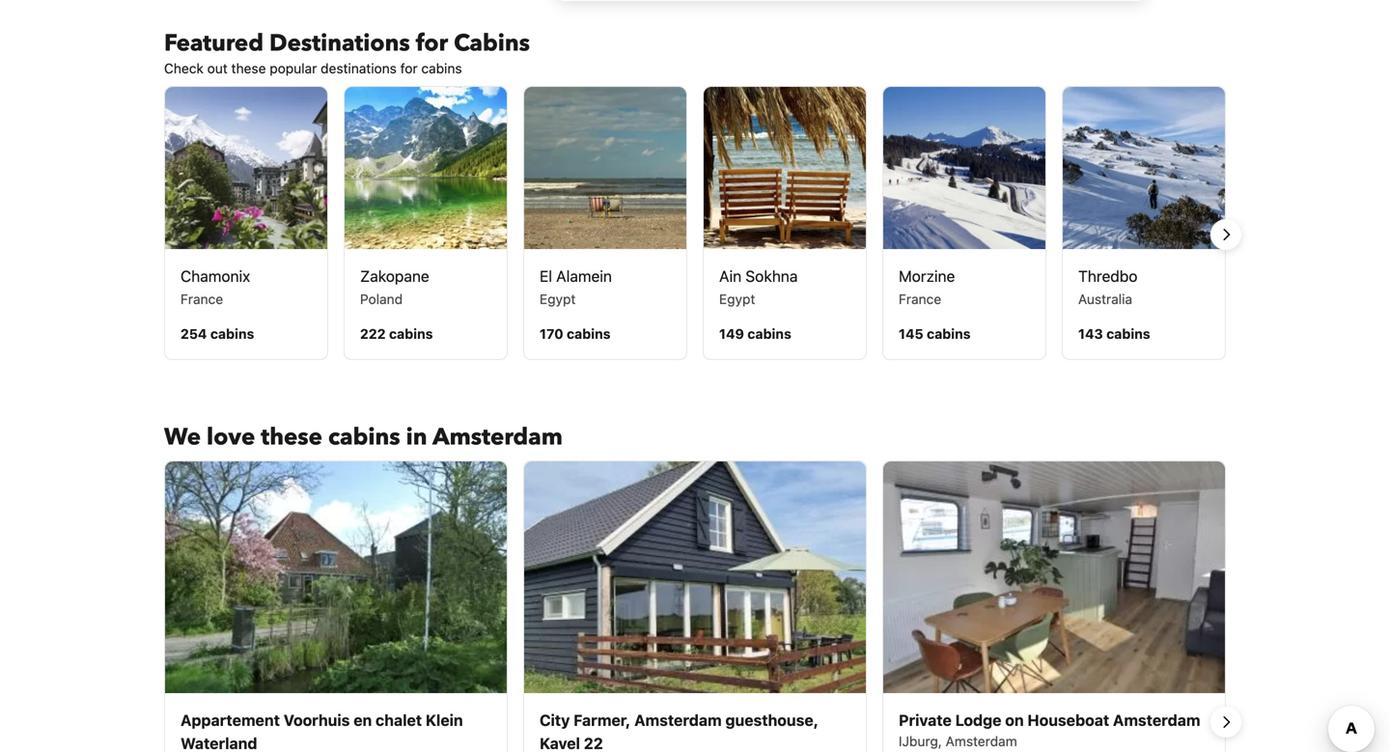 Task type: locate. For each thing, give the bounding box(es) containing it.
alamein
[[556, 267, 612, 285]]

cabins
[[422, 60, 462, 76], [210, 326, 254, 342], [389, 326, 433, 342], [567, 326, 611, 342], [748, 326, 792, 342], [927, 326, 971, 342], [1107, 326, 1151, 342], [328, 421, 400, 453]]

egypt for ain
[[720, 291, 756, 307]]

morzine image
[[884, 87, 1046, 249]]

254
[[181, 326, 207, 342]]

city farmer, amsterdam guesthouse, kavel 22 link
[[540, 709, 851, 752]]

city farmer, amsterdam guesthouse, kavel 22 section
[[523, 461, 867, 752]]

france inside chamonix france
[[181, 291, 223, 307]]

cabins for ain
[[748, 326, 792, 342]]

cabins left in
[[328, 421, 400, 453]]

amsterdam left next image
[[1114, 711, 1201, 730]]

amsterdam inside city farmer, amsterdam guesthouse, kavel 22
[[635, 711, 722, 730]]

ain sokhna image
[[704, 87, 866, 249]]

22
[[584, 734, 603, 752]]

thredbo
[[1079, 267, 1138, 285]]

thredbo image
[[1063, 87, 1226, 249]]

egypt inside el alamein egypt
[[540, 291, 576, 307]]

france
[[181, 291, 223, 307], [899, 291, 942, 307]]

1 horizontal spatial france
[[899, 291, 942, 307]]

0 horizontal spatial egypt
[[540, 291, 576, 307]]

chamonix section
[[164, 86, 328, 360]]

france for morzine
[[899, 291, 942, 307]]

amsterdam
[[433, 421, 563, 453], [635, 711, 722, 730], [1114, 711, 1201, 730], [946, 733, 1018, 749]]

egypt for el
[[540, 291, 576, 307]]

france inside morzine france
[[899, 291, 942, 307]]

zakopane section
[[344, 86, 508, 360]]

thredbo section
[[1062, 86, 1227, 360]]

222
[[360, 326, 386, 342]]

france for chamonix
[[181, 291, 223, 307]]

cabins
[[454, 27, 530, 59]]

170 cabins
[[540, 326, 611, 342]]

cabins right 145
[[927, 326, 971, 342]]

cabins right 149 at the right of the page
[[748, 326, 792, 342]]

143 cabins
[[1079, 326, 1151, 342]]

2 egypt from the left
[[720, 291, 756, 307]]

cabins inside el alamein section
[[567, 326, 611, 342]]

cabins inside zakopane section
[[389, 326, 433, 342]]

222 cabins
[[360, 326, 433, 342]]

we
[[164, 421, 201, 453]]

egypt down ain
[[720, 291, 756, 307]]

for left cabins
[[416, 27, 448, 59]]

next image
[[1215, 711, 1238, 734]]

0 horizontal spatial france
[[181, 291, 223, 307]]

thredbo australia
[[1079, 267, 1138, 307]]

0 vertical spatial these
[[231, 60, 266, 76]]

254 cabins
[[181, 326, 254, 342]]

amsterdam right the farmer,
[[635, 711, 722, 730]]

zakopane image
[[345, 87, 507, 249]]

private
[[899, 711, 952, 730]]

ain
[[720, 267, 742, 285]]

appartement voorhuis en chalet klein waterland
[[181, 711, 463, 752]]

cabins for thredbo
[[1107, 326, 1151, 342]]

cabins right the 222
[[389, 326, 433, 342]]

cabins inside ain sokhna section
[[748, 326, 792, 342]]

1 egypt from the left
[[540, 291, 576, 307]]

cabins right 170
[[567, 326, 611, 342]]

egypt
[[540, 291, 576, 307], [720, 291, 756, 307]]

city farmer, amsterdam guesthouse, kavel 22 image
[[524, 461, 866, 693]]

australia
[[1079, 291, 1133, 307]]

amsterdam down lodge
[[946, 733, 1018, 749]]

2 france from the left
[[899, 291, 942, 307]]

france down morzine
[[899, 291, 942, 307]]

cabins right 143 at top
[[1107, 326, 1151, 342]]

egypt inside ain sokhna egypt
[[720, 291, 756, 307]]

for
[[416, 27, 448, 59], [401, 60, 418, 76]]

egypt down the el
[[540, 291, 576, 307]]

1 horizontal spatial egypt
[[720, 291, 756, 307]]

1 france from the left
[[181, 291, 223, 307]]

out
[[207, 60, 228, 76]]

morzine france
[[899, 267, 956, 307]]

cabins right 254
[[210, 326, 254, 342]]

these right out
[[231, 60, 266, 76]]

chalet
[[376, 711, 422, 730]]

1 vertical spatial these
[[261, 421, 323, 453]]

el alamein egypt
[[540, 267, 612, 307]]

cabins down cabins
[[422, 60, 462, 76]]

these
[[231, 60, 266, 76], [261, 421, 323, 453]]

france down chamonix
[[181, 291, 223, 307]]

featured
[[164, 27, 264, 59]]

these right love
[[261, 421, 323, 453]]

cabins inside thredbo "section"
[[1107, 326, 1151, 342]]

popular
[[270, 60, 317, 76]]

chamonix image
[[165, 87, 327, 249]]

cabins inside chamonix section
[[210, 326, 254, 342]]

for right destinations
[[401, 60, 418, 76]]

destinations
[[269, 27, 410, 59]]

guesthouse,
[[726, 711, 819, 730]]

kavel
[[540, 734, 580, 752]]

143
[[1079, 326, 1104, 342]]

destinations
[[321, 60, 397, 76]]

chamonix france
[[181, 267, 250, 307]]

featured destinations for cabins region
[[149, 86, 1242, 383]]

cabins inside morzine section
[[927, 326, 971, 342]]

cabins inside featured destinations for cabins check out these popular destinations for cabins
[[422, 60, 462, 76]]



Task type: describe. For each thing, give the bounding box(es) containing it.
next image
[[1215, 223, 1238, 246]]

love
[[207, 421, 255, 453]]

cabins for morzine
[[927, 326, 971, 342]]

chamonix
[[181, 267, 250, 285]]

private lodge on houseboat amsterdam section
[[883, 461, 1227, 752]]

appartement
[[181, 711, 280, 730]]

amsterdam right in
[[433, 421, 563, 453]]

ijburg,
[[899, 733, 942, 749]]

farmer,
[[574, 711, 631, 730]]

city farmer, amsterdam guesthouse, kavel 22
[[540, 711, 819, 752]]

cabins for chamonix
[[210, 326, 254, 342]]

check
[[164, 60, 204, 76]]

private lodge on houseboat amsterdam ijburg, amsterdam
[[899, 711, 1201, 749]]

morzine
[[899, 267, 956, 285]]

149
[[720, 326, 745, 342]]

appartement voorhuis en chalet klein waterland link
[[181, 709, 492, 752]]

ain sokhna egypt
[[720, 267, 798, 307]]

en
[[354, 711, 372, 730]]

morzine section
[[883, 86, 1047, 360]]

sokhna
[[746, 267, 798, 285]]

145 cabins
[[899, 326, 971, 342]]

houseboat
[[1028, 711, 1110, 730]]

lodge
[[956, 711, 1002, 730]]

city
[[540, 711, 570, 730]]

appartement voorhuis en chalet klein waterland section
[[164, 461, 508, 752]]

voorhuis
[[284, 711, 350, 730]]

zakopane poland
[[360, 267, 430, 307]]

appartement voorhuis en chalet klein waterland image
[[165, 461, 507, 693]]

we love these cabins in amsterdam
[[164, 421, 563, 453]]

on
[[1006, 711, 1024, 730]]

poland
[[360, 291, 403, 307]]

klein
[[426, 711, 463, 730]]

property types region
[[149, 461, 1242, 752]]

0 vertical spatial for
[[416, 27, 448, 59]]

el alamein section
[[523, 86, 688, 360]]

cabins for zakopane
[[389, 326, 433, 342]]

in
[[406, 421, 427, 453]]

private lodge on houseboat amsterdam link
[[899, 709, 1210, 732]]

private lodge on houseboat amsterdam image
[[884, 461, 1226, 693]]

featured destinations for cabins check out these popular destinations for cabins
[[164, 27, 530, 76]]

cabins for el
[[567, 326, 611, 342]]

zakopane
[[360, 267, 430, 285]]

170
[[540, 326, 564, 342]]

these inside featured destinations for cabins check out these popular destinations for cabins
[[231, 60, 266, 76]]

1 vertical spatial for
[[401, 60, 418, 76]]

145
[[899, 326, 924, 342]]

el alamein image
[[524, 87, 687, 249]]

149 cabins
[[720, 326, 792, 342]]

waterland
[[181, 734, 257, 752]]

el
[[540, 267, 552, 285]]

ain sokhna section
[[703, 86, 867, 360]]



Task type: vqa. For each thing, say whether or not it's contained in the screenshot.
the bottom with
no



